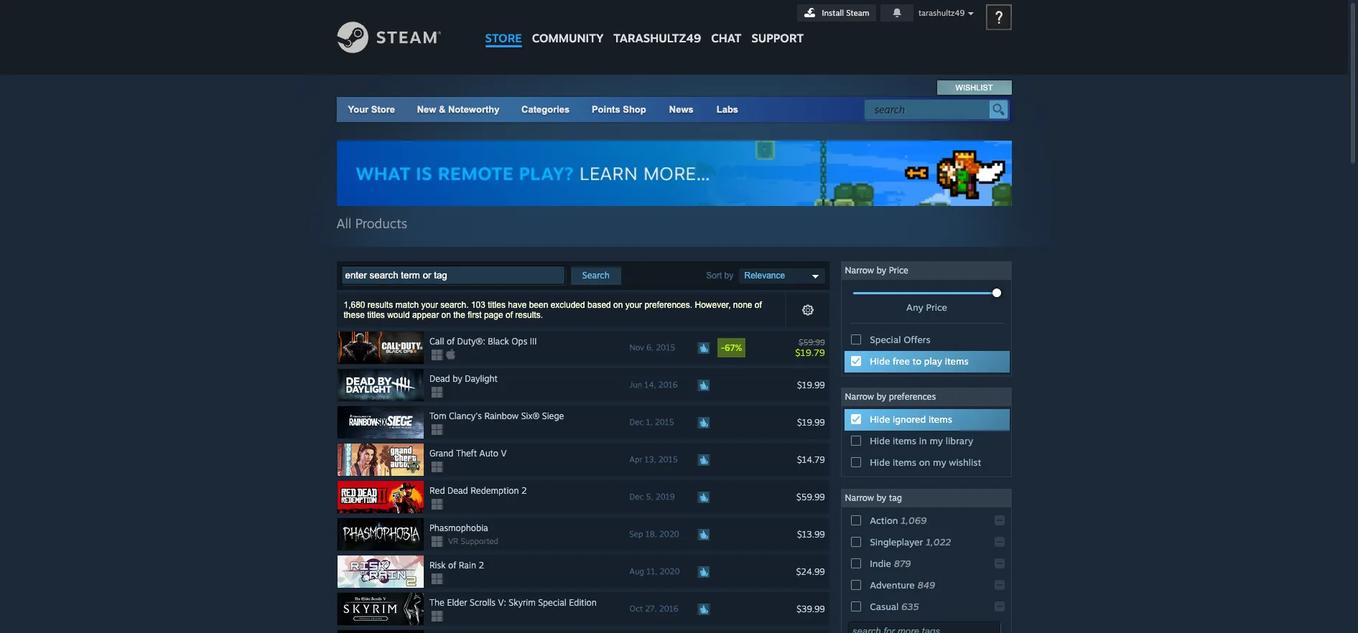 Task type: locate. For each thing, give the bounding box(es) containing it.
None text field
[[848, 622, 1001, 634]]

2 horizontal spatial on
[[920, 457, 931, 469]]

1,680 results match your search. 103 titles have been excluded based on your preferences. however, none of these titles would appear on the first page of results.
[[344, 300, 762, 321]]

hide for hide ignored items
[[870, 414, 891, 425]]

hide ignored items
[[870, 414, 953, 425]]

hide left the free
[[870, 356, 891, 367]]

redemption
[[471, 486, 519, 497]]

price up any
[[889, 265, 909, 276]]

points shop link
[[581, 97, 658, 122]]

$24.99
[[797, 567, 826, 578]]

2015 right 13,
[[659, 455, 678, 465]]

call of duty®: black ops iii
[[430, 336, 537, 347]]

1 dec from the top
[[630, 418, 644, 428]]

news
[[670, 104, 694, 115]]

$19.99 for dead by daylight
[[798, 380, 826, 391]]

635
[[902, 602, 920, 613]]

879
[[894, 558, 911, 570]]

by right sort
[[725, 271, 734, 281]]

tarashultz49 inside tarashultz49 link
[[614, 31, 702, 45]]

items up hide items in my library
[[929, 414, 953, 425]]

free
[[893, 356, 910, 367]]

dead
[[430, 374, 450, 385], [448, 486, 468, 497]]

$59.99
[[799, 337, 826, 348], [797, 492, 826, 503]]

2016 for $19.99
[[659, 380, 678, 390]]

0 horizontal spatial your
[[422, 300, 438, 311]]

0 vertical spatial $19.99
[[798, 380, 826, 391]]

aug 11, 2020
[[630, 567, 680, 577]]

apr
[[630, 455, 643, 465]]

$14.79
[[798, 455, 826, 465]]

auto
[[480, 449, 499, 459]]

daylight
[[465, 374, 498, 385]]

1 hide from the top
[[870, 356, 891, 367]]

special
[[870, 334, 902, 346], [538, 598, 567, 609]]

hide items in my library
[[870, 436, 974, 447]]

hide free to play items
[[870, 356, 969, 367]]

2 for risk of rain 2
[[479, 561, 484, 571]]

hide up narrow by tag at the right bottom
[[870, 457, 891, 469]]

indie
[[870, 558, 892, 570]]

casual 635
[[870, 602, 920, 613]]

0 horizontal spatial tarashultz49
[[614, 31, 702, 45]]

price right any
[[927, 302, 948, 313]]

$19.79
[[796, 347, 826, 358]]

2 right redemption
[[522, 486, 527, 497]]

v
[[501, 449, 507, 459]]

by up special offers
[[877, 265, 887, 276]]

by left daylight
[[453, 374, 463, 385]]

$19.99 up $14.79
[[798, 417, 826, 428]]

hide
[[870, 356, 891, 367], [870, 414, 891, 425], [870, 436, 891, 447], [870, 457, 891, 469]]

by
[[877, 265, 887, 276], [725, 271, 734, 281], [453, 374, 463, 385], [877, 392, 887, 402], [877, 493, 887, 504]]

tom clancy's rainbow six® siege
[[430, 411, 564, 422]]

by for narrow by preferences
[[877, 392, 887, 402]]

dead up the tom
[[430, 374, 450, 385]]

ignored
[[893, 414, 927, 425]]

0 horizontal spatial price
[[889, 265, 909, 276]]

on left the
[[442, 311, 451, 321]]

1 vertical spatial $59.99
[[797, 492, 826, 503]]

1,680
[[344, 300, 365, 311]]

dec 1, 2015
[[630, 418, 675, 428]]

of right risk
[[448, 561, 457, 571]]

vr
[[448, 537, 459, 547]]

scrolls
[[470, 598, 496, 609]]

my right in
[[930, 436, 944, 447]]

your store
[[348, 104, 395, 115]]

2020 right "11,"
[[660, 567, 680, 577]]

special up the free
[[870, 334, 902, 346]]

1 vertical spatial 2
[[479, 561, 484, 571]]

1 vertical spatial 2020
[[660, 567, 680, 577]]

your right the based
[[626, 300, 643, 311]]

1 vertical spatial dec
[[630, 492, 644, 502]]

1 vertical spatial my
[[934, 457, 947, 469]]

0 horizontal spatial 2
[[479, 561, 484, 571]]

ops
[[512, 336, 528, 347]]

0 horizontal spatial on
[[442, 311, 451, 321]]

my
[[930, 436, 944, 447], [934, 457, 947, 469]]

2015 right 6,
[[656, 343, 676, 353]]

0 vertical spatial 2016
[[659, 380, 678, 390]]

2 vertical spatial narrow
[[846, 493, 875, 504]]

edition
[[569, 598, 597, 609]]

2 $19.99 from the top
[[798, 417, 826, 428]]

2 narrow from the top
[[846, 392, 875, 402]]

on down in
[[920, 457, 931, 469]]

2 your from the left
[[626, 300, 643, 311]]

1 narrow from the top
[[846, 265, 875, 276]]

0 vertical spatial 2020
[[660, 530, 680, 540]]

the
[[454, 311, 466, 321]]

narrow by preferences
[[846, 392, 937, 402]]

103
[[471, 300, 486, 311]]

1 $19.99 from the top
[[798, 380, 826, 391]]

1,022
[[926, 537, 952, 548]]

0 vertical spatial $59.99
[[799, 337, 826, 348]]

items right play
[[945, 356, 969, 367]]

2 right rain
[[479, 561, 484, 571]]

search text field
[[875, 101, 986, 119]]

1 vertical spatial price
[[927, 302, 948, 313]]

$13.99
[[798, 529, 826, 540]]

dec left 5, at the bottom left of the page
[[630, 492, 644, 502]]

special right skyrim
[[538, 598, 567, 609]]

0 vertical spatial price
[[889, 265, 909, 276]]

support
[[752, 31, 804, 45]]

2015 right 1,
[[655, 418, 675, 428]]

1 horizontal spatial titles
[[488, 300, 506, 311]]

on
[[614, 300, 623, 311], [442, 311, 451, 321], [920, 457, 931, 469]]

5,
[[646, 492, 654, 502]]

$59.99 inside $59.99 $19.79
[[799, 337, 826, 348]]

dec for red dead redemption 2
[[630, 492, 644, 502]]

1 horizontal spatial your
[[626, 300, 643, 311]]

0 vertical spatial dec
[[630, 418, 644, 428]]

hide down hide ignored items
[[870, 436, 891, 447]]

shop
[[623, 104, 647, 115]]

2020 right '18,'
[[660, 530, 680, 540]]

of right page
[[506, 311, 513, 321]]

narrow by tag
[[846, 493, 903, 504]]

None text field
[[341, 266, 565, 285]]

on right the based
[[614, 300, 623, 311]]

0 vertical spatial dead
[[430, 374, 450, 385]]

search button
[[571, 267, 621, 285]]

titles right 103
[[488, 300, 506, 311]]

0 horizontal spatial special
[[538, 598, 567, 609]]

2 hide from the top
[[870, 414, 891, 425]]

2016 right 27, at left bottom
[[660, 604, 679, 615]]

1 vertical spatial special
[[538, 598, 567, 609]]

0 vertical spatial tarashultz49
[[919, 8, 965, 18]]

new & noteworthy
[[417, 104, 500, 115]]

27,
[[645, 604, 657, 615]]

2016 right "14,"
[[659, 380, 678, 390]]

0 vertical spatial narrow
[[846, 265, 875, 276]]

titles right these
[[367, 311, 385, 321]]

6,
[[647, 343, 654, 353]]

2015 for siege
[[655, 418, 675, 428]]

2
[[522, 486, 527, 497], [479, 561, 484, 571]]

library
[[946, 436, 974, 447]]

points
[[592, 104, 621, 115]]

by left preferences
[[877, 392, 887, 402]]

nov
[[630, 343, 645, 353]]

-67%
[[721, 343, 743, 354]]

based
[[588, 300, 611, 311]]

siege
[[542, 411, 564, 422]]

1 horizontal spatial special
[[870, 334, 902, 346]]

1,069
[[901, 515, 927, 527]]

hide items on my wishlist
[[870, 457, 982, 469]]

849
[[918, 580, 936, 592]]

items
[[945, 356, 969, 367], [929, 414, 953, 425], [893, 436, 917, 447], [893, 457, 917, 469]]

black
[[488, 336, 509, 347]]

titles
[[488, 300, 506, 311], [367, 311, 385, 321]]

grand
[[430, 449, 454, 459]]

0 vertical spatial 2015
[[656, 343, 676, 353]]

sort by
[[707, 271, 734, 281]]

3 hide from the top
[[870, 436, 891, 447]]

narrow
[[846, 265, 875, 276], [846, 392, 875, 402], [846, 493, 875, 504]]

narrow for any
[[846, 265, 875, 276]]

play
[[925, 356, 943, 367]]

4 hide from the top
[[870, 457, 891, 469]]

my left wishlist at the right bottom
[[934, 457, 947, 469]]

2020 for $24.99
[[660, 567, 680, 577]]

duty®:
[[458, 336, 486, 347]]

2 dec from the top
[[630, 492, 644, 502]]

$19.99 down $19.79
[[798, 380, 826, 391]]

0 vertical spatial my
[[930, 436, 944, 447]]

install steam link
[[797, 4, 876, 22]]

1 vertical spatial narrow
[[846, 392, 875, 402]]

1 vertical spatial $19.99
[[798, 417, 826, 428]]

1 vertical spatial tarashultz49
[[614, 31, 702, 45]]

by left 'tag'
[[877, 493, 887, 504]]

1 horizontal spatial 2
[[522, 486, 527, 497]]

to
[[913, 356, 922, 367]]

0 vertical spatial 2
[[522, 486, 527, 497]]

dead right red
[[448, 486, 468, 497]]

jun 14, 2016
[[630, 380, 678, 390]]

your right "match"
[[422, 300, 438, 311]]

of right call
[[447, 336, 455, 347]]

hide down narrow by preferences
[[870, 414, 891, 425]]

six®
[[521, 411, 540, 422]]

dec left 1,
[[630, 418, 644, 428]]

2015 for ops
[[656, 343, 676, 353]]

casual
[[870, 602, 899, 613]]

1 vertical spatial 2015
[[655, 418, 675, 428]]

items left in
[[893, 436, 917, 447]]

1 vertical spatial 2016
[[660, 604, 679, 615]]

appear
[[412, 311, 439, 321]]

oct
[[630, 604, 643, 615]]



Task type: vqa. For each thing, say whether or not it's contained in the screenshot.


Task type: describe. For each thing, give the bounding box(es) containing it.
offers
[[904, 334, 931, 346]]

wishlist
[[950, 457, 982, 469]]

red
[[430, 486, 445, 497]]

search.
[[441, 300, 469, 311]]

hide for hide items on my wishlist
[[870, 457, 891, 469]]

risk
[[430, 561, 446, 571]]

the
[[430, 598, 445, 609]]

by for narrow by price
[[877, 265, 887, 276]]

sep 18, 2020
[[630, 530, 680, 540]]

aug
[[630, 567, 645, 577]]

1 horizontal spatial price
[[927, 302, 948, 313]]

3 narrow from the top
[[846, 493, 875, 504]]

noteworthy
[[448, 104, 500, 115]]

match
[[396, 300, 419, 311]]

tom
[[430, 411, 447, 422]]

steam
[[847, 8, 870, 18]]

results
[[368, 300, 393, 311]]

your
[[348, 104, 369, 115]]

sort
[[707, 271, 722, 281]]

hide for hide items in my library
[[870, 436, 891, 447]]

1 your from the left
[[422, 300, 438, 311]]

store
[[485, 31, 522, 45]]

any
[[907, 302, 924, 313]]

tag
[[889, 493, 903, 504]]

hide for hide free to play items
[[870, 356, 891, 367]]

categories link
[[522, 104, 570, 115]]

theft
[[456, 449, 477, 459]]

0 horizontal spatial titles
[[367, 311, 385, 321]]

have
[[508, 300, 527, 311]]

rain
[[459, 561, 476, 571]]

by for narrow by tag
[[877, 493, 887, 504]]

$19.99 for tom clancy's rainbow six® siege
[[798, 417, 826, 428]]

excluded
[[551, 300, 585, 311]]

2020 for $13.99
[[660, 530, 680, 540]]

13,
[[645, 455, 656, 465]]

1 horizontal spatial tarashultz49
[[919, 8, 965, 18]]

first
[[468, 311, 482, 321]]

been
[[529, 300, 549, 311]]

products
[[356, 216, 408, 231]]

any price
[[907, 302, 948, 313]]

results.
[[516, 311, 543, 321]]

my for on
[[934, 457, 947, 469]]

these
[[344, 311, 365, 321]]

of right the none
[[755, 300, 762, 311]]

vr supported
[[448, 537, 499, 547]]

all products
[[337, 216, 408, 231]]

my for in
[[930, 436, 944, 447]]

apr 13, 2015
[[630, 455, 678, 465]]

$59.99 for $59.99
[[797, 492, 826, 503]]

clancy's
[[449, 411, 482, 422]]

singleplayer 1,022
[[870, 537, 952, 548]]

indie 879
[[870, 558, 911, 570]]

1 horizontal spatial on
[[614, 300, 623, 311]]

$59.99 for $59.99 $19.79
[[799, 337, 826, 348]]

2 for red dead redemption 2
[[522, 486, 527, 497]]

18,
[[646, 530, 657, 540]]

2016 for $39.99
[[660, 604, 679, 615]]

sep
[[630, 530, 644, 540]]

search
[[583, 270, 610, 281]]

narrow for hide
[[846, 392, 875, 402]]

community link
[[527, 0, 609, 52]]

preferences.
[[645, 300, 693, 311]]

14,
[[645, 380, 656, 390]]

news link
[[658, 97, 706, 122]]

rainbow
[[485, 411, 519, 422]]

dec for tom clancy's rainbow six® siege
[[630, 418, 644, 428]]

store link
[[480, 0, 527, 52]]

tarashultz49 link
[[609, 0, 707, 52]]

action 1,069
[[870, 515, 927, 527]]

points shop
[[592, 104, 647, 115]]

preferences
[[889, 392, 937, 402]]

relevance link
[[739, 269, 825, 284]]

oct 27, 2016
[[630, 604, 679, 615]]

0 vertical spatial special
[[870, 334, 902, 346]]

2019
[[656, 492, 675, 502]]

67%
[[725, 343, 743, 354]]

however,
[[695, 300, 731, 311]]

phasmophobia
[[430, 523, 488, 534]]

by for sort by
[[725, 271, 734, 281]]

by for dead by daylight
[[453, 374, 463, 385]]

all
[[337, 216, 352, 231]]

would
[[387, 311, 410, 321]]

your store link
[[348, 104, 395, 115]]

dec 5, 2019
[[630, 492, 675, 502]]

grand theft auto v
[[430, 449, 507, 459]]

items down hide items in my library
[[893, 457, 917, 469]]

adventure 849
[[870, 580, 936, 592]]

1 vertical spatial dead
[[448, 486, 468, 497]]

2 vertical spatial 2015
[[659, 455, 678, 465]]

narrow by price
[[846, 265, 909, 276]]

community
[[532, 31, 604, 45]]

none
[[734, 300, 753, 311]]

$39.99
[[797, 604, 826, 615]]

&
[[439, 104, 446, 115]]

skyrim
[[509, 598, 536, 609]]

install
[[823, 8, 844, 18]]



